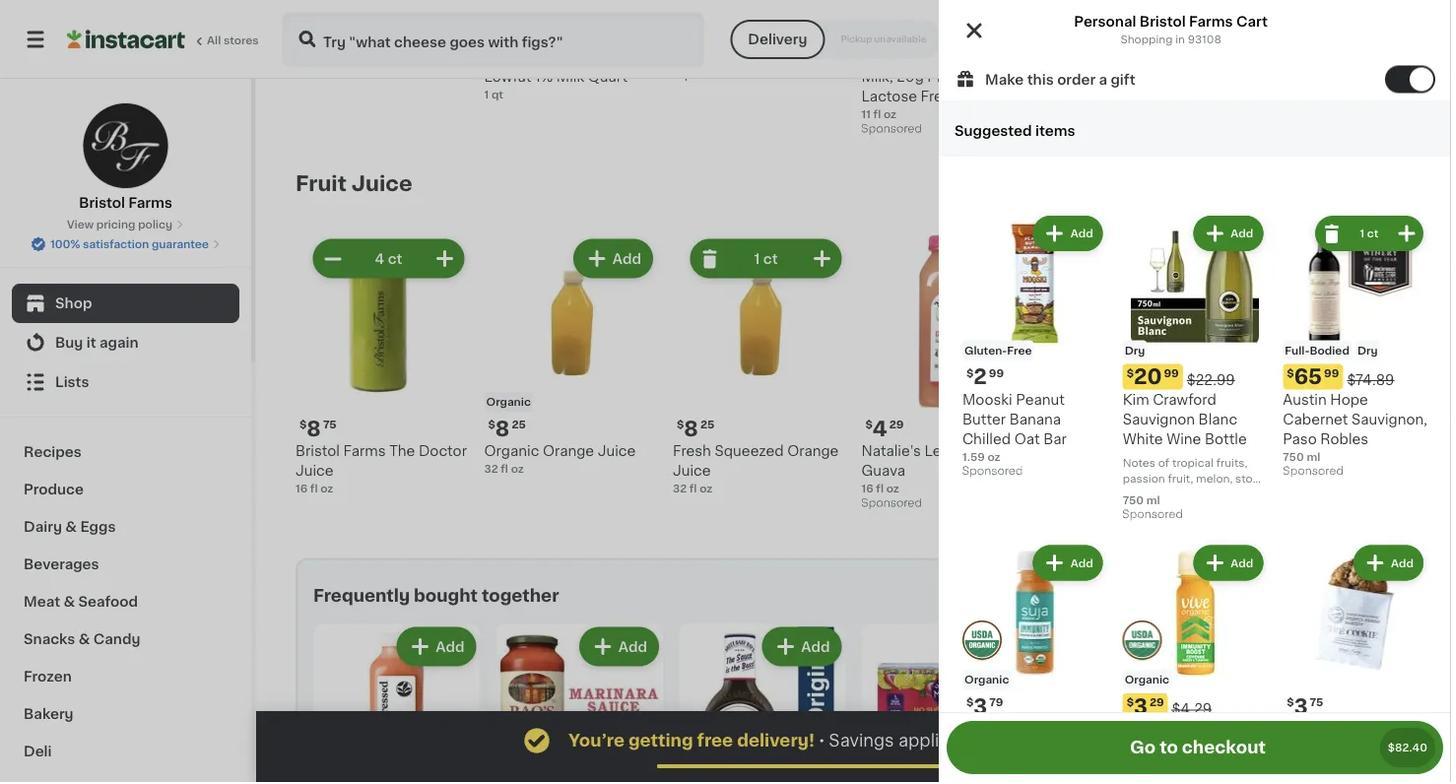 Task type: locate. For each thing, give the bounding box(es) containing it.
29 inside $ 4 29
[[889, 419, 904, 430]]

0 horizontal spatial stock
[[1116, 503, 1148, 513]]

free for gluten-free vegan
[[340, 2, 365, 13]]

lemonade
[[1128, 464, 1202, 478]]

4 09
[[495, 24, 527, 45]]

1 horizontal spatial dry
[[1357, 345, 1378, 356]]

oz inside mooski peanut butter banana chilled oat bar 1.59 oz
[[987, 451, 1000, 462]]

milk right whole
[[802, 50, 830, 64]]

1 horizontal spatial 25
[[700, 419, 714, 430]]

item carousel region containing add
[[313, 615, 1422, 782]]

orange inside fresh squeezed orange juice 32 fl oz
[[787, 444, 839, 458]]

many down blackberry
[[1070, 503, 1101, 513]]

2 vertical spatial 29
[[1150, 697, 1164, 708]]

pressed
[[1050, 444, 1107, 458], [1146, 444, 1203, 458]]

99 inside 4 99
[[701, 25, 716, 36]]

cabernet
[[1283, 412, 1348, 426]]

29 up natalie's
[[889, 419, 904, 430]]

gift
[[1111, 72, 1135, 86]]

delivery by 10:30-10:40am link
[[1087, 28, 1323, 51]]

0 horizontal spatial $ 8 25
[[488, 418, 526, 439]]

oz inside lactaid 2% reduced fat milk 64 fl oz
[[1078, 89, 1091, 100]]

0 vertical spatial 59
[[1078, 25, 1093, 36]]

1 vertical spatial stock
[[1116, 503, 1148, 513]]

sponsored badge image down bliss
[[1283, 466, 1342, 477]]

sponsored badge image for 2
[[962, 466, 1022, 477]]

75
[[323, 419, 337, 430], [1310, 697, 1323, 708]]

$ right $3.29 original price: $4.29 element
[[1287, 697, 1294, 708]]

16 down the kale
[[1239, 463, 1251, 474]]

at
[[965, 732, 982, 749]]

0 horizontal spatial qt
[[491, 89, 503, 100]]

$ left 79
[[966, 697, 974, 708]]

juice down fresh
[[673, 464, 711, 478]]

milk down lactaid
[[1050, 70, 1078, 83]]

0 horizontal spatial gluten-
[[298, 2, 340, 13]]

chocolate
[[936, 50, 1007, 64]]

sauvignon,
[[1352, 412, 1427, 426]]

make
[[985, 72, 1024, 86]]

fl inside natalie's lemonade, guava 16 fl oz
[[876, 483, 884, 494]]

8 for organic orange juice
[[495, 418, 510, 439]]

fl inside oatly oatmilk 64 fl oz
[[313, 69, 321, 80]]

& right meat at the left of page
[[63, 595, 75, 609]]

25
[[512, 419, 526, 430], [700, 419, 714, 430]]

1 vertical spatial free
[[1007, 345, 1032, 356]]

2 vertical spatial bristol
[[296, 444, 340, 458]]

ct left the increment quantity of bristol farms the doctor juice icon
[[388, 251, 402, 265]]

$22.99
[[1187, 373, 1235, 387]]

1 vertical spatial item carousel region
[[313, 615, 1422, 782]]

25 up fresh
[[700, 419, 714, 430]]

0 vertical spatial bristol
[[1140, 15, 1186, 29]]

sugar
[[861, 109, 902, 123]]

1 horizontal spatial in
[[1175, 34, 1185, 45]]

0 horizontal spatial bristol
[[79, 196, 125, 210]]

0 horizontal spatial 6
[[307, 24, 321, 45]]

99 inside $ 65 99
[[1324, 367, 1339, 378]]

ml down paso
[[1307, 451, 1320, 462]]

99
[[701, 25, 716, 36], [989, 367, 1004, 378], [1164, 367, 1179, 378], [1324, 367, 1339, 378]]

whole
[[755, 50, 798, 64]]

None search field
[[282, 12, 705, 67]]

$ inside $ 6 29
[[299, 25, 307, 36]]

stores
[[224, 35, 259, 46]]

gluten- up $ 6 29
[[298, 2, 340, 13]]

2 vertical spatial farms
[[343, 444, 386, 458]]

free inside product group
[[1007, 345, 1032, 356]]

3 for $ 3 79
[[974, 696, 987, 717]]

citrus,
[[1151, 489, 1185, 499]]

2 horizontal spatial 8
[[684, 418, 698, 439]]

0 horizontal spatial fruit,
[[1123, 489, 1148, 499]]

93108
[[1188, 34, 1221, 45]]

items
[[1035, 124, 1075, 138]]

1 horizontal spatial 1 ct
[[1360, 228, 1379, 239]]

1 8 from the left
[[307, 418, 321, 439]]

1 horizontal spatial free
[[1007, 345, 1032, 356]]

product group containing 4
[[861, 235, 1034, 514]]

25 up organic orange juice 32 fl oz
[[512, 419, 526, 430]]

pressed up blackberry
[[1050, 444, 1107, 458]]

$ inside $ 6 19
[[1243, 25, 1250, 36]]

$ up oatly
[[299, 25, 307, 36]]

1 vertical spatial 750
[[1123, 494, 1144, 505]]

shop link
[[12, 284, 239, 323]]

free left the vegan
[[340, 2, 365, 13]]

75 inside $ 3 75
[[1310, 697, 1323, 708]]

6 up oatly
[[307, 24, 321, 45]]

natalie's
[[861, 444, 921, 458]]

ct for bristol farms the doctor juice
[[388, 251, 402, 265]]

1 vertical spatial gluten-
[[964, 345, 1007, 356]]

89
[[888, 25, 903, 36]]

3 8 from the left
[[684, 418, 698, 439]]

2 horizontal spatial milk
[[1050, 70, 1078, 83]]

1 horizontal spatial 6
[[1250, 24, 1264, 45]]

fl
[[313, 69, 321, 80], [1068, 89, 1075, 100], [1256, 89, 1264, 100], [873, 109, 881, 119], [501, 463, 508, 474], [1253, 463, 1261, 474], [310, 483, 318, 494], [689, 483, 697, 494], [876, 483, 884, 494]]

16 down guava
[[861, 483, 873, 494]]

1 horizontal spatial stock
[[1305, 109, 1336, 119]]

0 horizontal spatial dry
[[1125, 345, 1145, 356]]

0 horizontal spatial in
[[1104, 503, 1114, 513]]

0 horizontal spatial ml
[[1146, 494, 1160, 505]]

0 horizontal spatial 59
[[1078, 25, 1093, 36]]

you're getting free delivery!
[[568, 732, 815, 749]]

& for dairy
[[65, 520, 77, 534]]

0 vertical spatial gluten-
[[298, 2, 340, 13]]

qt down lowfat
[[491, 89, 503, 100]]

1 vertical spatial qt
[[491, 89, 503, 100]]

0 vertical spatial many in stock
[[1258, 109, 1336, 119]]

dairy & eggs
[[24, 520, 116, 534]]

sponsored badge image for 4
[[861, 498, 921, 509]]

fruit,
[[1168, 473, 1193, 484], [1123, 489, 1148, 499]]

2 6 from the left
[[1250, 24, 1264, 45]]

service type group
[[730, 20, 942, 59]]

kim
[[1123, 393, 1149, 406]]

$ 5 pressed cold pressed blackberry lemonade
[[1050, 418, 1203, 478]]

bristol farms
[[79, 196, 172, 210]]

$ up 'bristol farms the doctor juice 16 fl oz'
[[299, 419, 307, 430]]

0 vertical spatial 750
[[1283, 451, 1304, 462]]

8 up fresh
[[684, 418, 698, 439]]

2 8 from the left
[[495, 418, 510, 439]]

buy
[[55, 336, 83, 350]]

ct for fresh squeezed orange juice
[[763, 251, 778, 265]]

$ 3 89
[[865, 24, 903, 45]]

75 for 8
[[323, 419, 337, 430]]

1 horizontal spatial 8
[[495, 418, 510, 439]]

ct left increment quantity of fresh squeezed orange juice icon
[[763, 251, 778, 265]]

750 down "passion" on the bottom right of the page
[[1123, 494, 1144, 505]]

add button
[[1033, 216, 1103, 251], [1193, 216, 1263, 251], [575, 241, 651, 276], [952, 241, 1028, 276], [1141, 241, 1217, 276], [1330, 241, 1406, 276], [1033, 545, 1103, 581], [1193, 545, 1263, 581], [1354, 545, 1423, 581], [398, 629, 474, 664], [581, 629, 657, 664], [764, 629, 840, 664], [946, 629, 1023, 664], [1129, 629, 1205, 664], [1312, 629, 1388, 664]]

$5.39
[[1100, 30, 1140, 44]]

1 horizontal spatial 16
[[861, 483, 873, 494]]

item badge image
[[962, 621, 1002, 660], [1123, 621, 1162, 660]]

herbs
[[1210, 489, 1242, 499]]

qt
[[680, 69, 692, 80], [491, 89, 503, 100]]

1 horizontal spatial 64
[[1050, 89, 1065, 100]]

personal bristol farms cart shopping in 93108
[[1074, 15, 1268, 45]]

750 down paso
[[1283, 451, 1304, 462]]

2 horizontal spatial farms
[[1189, 15, 1233, 29]]

1 horizontal spatial 59
[[1266, 419, 1281, 430]]

sponsored badge image
[[861, 123, 921, 135], [962, 466, 1022, 477], [1283, 466, 1342, 477], [861, 498, 921, 509], [1123, 509, 1182, 521]]

2 25 from the left
[[700, 419, 714, 430]]

bought
[[414, 587, 478, 604]]

& left eggs
[[65, 520, 77, 534]]

item badge image up 79
[[962, 621, 1002, 660]]

1 vertical spatial &
[[63, 595, 75, 609]]

0 vertical spatial many
[[1258, 109, 1290, 119]]

1 horizontal spatial many
[[1258, 109, 1290, 119]]

organic orange juice 32 fl oz
[[484, 444, 636, 474]]

fruit, down "passion" on the bottom right of the page
[[1123, 489, 1148, 499]]

many in stock down 64 fl oz
[[1258, 109, 1336, 119]]

2 horizontal spatial 29
[[1150, 697, 1164, 708]]

1 down lowfat
[[484, 89, 489, 100]]

bristol farms logo image
[[82, 102, 169, 189]]

oz inside kale bliss juice 16 fl oz
[[1264, 463, 1276, 474]]

fruit, down "tropical"
[[1168, 473, 1193, 484]]

79
[[989, 697, 1003, 708]]

1 vertical spatial fruit,
[[1123, 489, 1148, 499]]

0 horizontal spatial many
[[1070, 503, 1101, 513]]

1%
[[535, 70, 553, 83]]

many in stock
[[1258, 109, 1336, 119], [1070, 503, 1148, 513]]

0 horizontal spatial farms
[[128, 196, 172, 210]]

1 horizontal spatial qt
[[680, 69, 692, 80]]

sponsored badge image down guava
[[861, 498, 921, 509]]

1 vertical spatial 1 ct
[[754, 251, 778, 265]]

3 for $ 3 89
[[873, 24, 886, 45]]

qt inside clover sonoma organic lowfat 1% milk quart 1 qt
[[491, 89, 503, 100]]

$ down full-
[[1287, 367, 1294, 378]]

99 right 20
[[1164, 367, 1179, 378]]

sponsored badge image down sugar on the top right of the page
[[861, 123, 921, 135]]

gluten- inside product group
[[964, 345, 1007, 356]]

juice inside organic orange juice 32 fl oz
[[598, 444, 636, 458]]

snacks & candy
[[24, 632, 140, 646]]

farms up policy
[[128, 196, 172, 210]]

fresh
[[673, 444, 711, 458]]

ml inside austin hope cabernet sauvignon, paso robles 750 ml
[[1307, 451, 1320, 462]]

1 horizontal spatial $ 8 25
[[677, 418, 714, 439]]

6 left 19
[[1250, 24, 1264, 45]]

4 59
[[1061, 24, 1093, 45]]

organic up organic orange juice 32 fl oz
[[486, 396, 531, 407]]

& for meat
[[63, 595, 75, 609]]

25 for organic
[[512, 419, 526, 430]]

1 horizontal spatial 29
[[889, 419, 904, 430]]

0 vertical spatial 75
[[323, 419, 337, 430]]

full-
[[1285, 345, 1310, 356]]

farms left the
[[343, 444, 386, 458]]

bar
[[1043, 432, 1067, 446]]

recipes
[[24, 445, 82, 459]]

0 horizontal spatial free
[[340, 2, 365, 13]]

0 horizontal spatial pressed
[[1050, 444, 1107, 458]]

0 vertical spatial qt
[[680, 69, 692, 80]]

1 horizontal spatial many in stock
[[1258, 109, 1336, 119]]

59 up bliss
[[1266, 419, 1281, 430]]

25 for fresh
[[700, 419, 714, 430]]

16 for kale bliss juice
[[1239, 463, 1251, 474]]

2 vertical spatial &
[[79, 632, 90, 646]]

orange inside organic orange juice 32 fl oz
[[543, 444, 594, 458]]

1 vertical spatial farms
[[128, 196, 172, 210]]

0 vertical spatial &
[[65, 520, 77, 534]]

1 horizontal spatial farms
[[343, 444, 386, 458]]

0 horizontal spatial 75
[[323, 419, 337, 430]]

in down blackberry
[[1104, 503, 1114, 513]]

product group containing 5
[[1050, 235, 1223, 520]]

0 horizontal spatial 64
[[296, 69, 310, 80]]

$ up bar
[[1054, 419, 1061, 430]]

item carousel region
[[296, 164, 1412, 542], [313, 615, 1422, 782]]

8 up organic orange juice 32 fl oz
[[495, 418, 510, 439]]

view pricing policy
[[67, 219, 172, 230]]

sponsored badge image down the 1.59
[[962, 466, 1022, 477]]

29 inside $ 3 29
[[1150, 697, 1164, 708]]

750
[[1283, 451, 1304, 462], [1123, 494, 1144, 505]]

1 ct for remove austin hope cabernet sauvignon, paso robles icon
[[1360, 228, 1379, 239]]

1 vertical spatial 59
[[1266, 419, 1281, 430]]

16 for natalie's lemonade, guava
[[861, 483, 873, 494]]

$ up more
[[1127, 697, 1134, 708]]

16
[[1239, 463, 1251, 474], [296, 483, 308, 494], [861, 483, 873, 494]]

stone
[[1235, 473, 1266, 484]]

1 vertical spatial many in stock
[[1070, 503, 1148, 513]]

1 horizontal spatial milk
[[802, 50, 830, 64]]

11
[[861, 109, 871, 119]]

$3.29 original price: $4.29 element
[[1123, 694, 1267, 719]]

0 vertical spatial 1 ct
[[1360, 228, 1379, 239]]

1 horizontal spatial bristol
[[296, 444, 340, 458]]

juice
[[351, 173, 412, 194], [598, 444, 636, 458], [1308, 444, 1346, 458], [296, 464, 334, 478], [673, 464, 711, 478]]

99 inside $ 20 99
[[1164, 367, 1179, 378]]

100%
[[50, 239, 80, 250]]

deli link
[[12, 733, 239, 770]]

gluten- for gluten-free
[[964, 345, 1007, 356]]

1 $ 8 25 from the left
[[488, 418, 526, 439]]

product group
[[861, 0, 1034, 140], [962, 212, 1107, 482], [1123, 212, 1267, 526], [1283, 212, 1427, 482], [296, 235, 468, 496], [484, 235, 657, 477], [673, 235, 846, 496], [861, 235, 1034, 514], [1050, 235, 1223, 520], [1239, 235, 1412, 477], [962, 541, 1107, 782], [1123, 541, 1267, 782], [1283, 541, 1427, 782], [313, 623, 480, 782], [496, 623, 663, 782], [679, 623, 846, 782], [861, 623, 1028, 782], [1044, 623, 1211, 782], [1227, 623, 1394, 782]]

2 horizontal spatial bristol
[[1140, 15, 1186, 29]]

8 for fresh squeezed orange juice
[[684, 418, 698, 439]]

99 down full-bodied dry
[[1324, 367, 1339, 378]]

64 inside lactaid 2% reduced fat milk 64 fl oz
[[1050, 89, 1065, 100]]

juice left fresh
[[598, 444, 636, 458]]

1 down the broguiere's
[[673, 69, 677, 80]]

gluten- up $ 2 99
[[964, 345, 1007, 356]]

delivery inside "button"
[[748, 33, 807, 46]]

64 down the make this order a gift
[[1050, 89, 1065, 100]]

1 vertical spatial ml
[[1146, 494, 1160, 505]]

0 horizontal spatial 16
[[296, 483, 308, 494]]

pressed up lemonade
[[1146, 444, 1203, 458]]

bristol up the pricing
[[79, 196, 125, 210]]

4 up the broguiere's
[[684, 24, 699, 45]]

delivery up the "reduced"
[[1119, 32, 1182, 46]]

mooski
[[962, 393, 1012, 406]]

ml
[[1307, 451, 1320, 462], [1146, 494, 1160, 505]]

99 inside $ 2 99
[[989, 367, 1004, 378]]

$ 3 79
[[966, 696, 1003, 717]]

2 orange from the left
[[787, 444, 839, 458]]

treatment tracker modal dialog
[[256, 711, 1451, 782]]

many down 64 fl oz
[[1258, 109, 1290, 119]]

delivery up whole
[[748, 33, 807, 46]]

1 horizontal spatial ml
[[1307, 451, 1320, 462]]

4 up natalie's
[[873, 418, 887, 439]]

guava
[[861, 464, 905, 478]]

29 up oatly
[[323, 25, 337, 36]]

64 down the 10:30- at the top of the page
[[1239, 89, 1254, 100]]

stock down "passion" on the bottom right of the page
[[1116, 503, 1148, 513]]

buy it again link
[[12, 323, 239, 363]]

bristol down $ 8 75
[[296, 444, 340, 458]]

fl inside organic orange juice 32 fl oz
[[501, 463, 508, 474]]

99 right 2 on the right
[[989, 367, 1004, 378]]

09
[[512, 25, 527, 36]]

bristol inside 'bristol farms the doctor juice 16 fl oz'
[[296, 444, 340, 458]]

juice inside kale bliss juice 16 fl oz
[[1308, 444, 1346, 458]]

4 right decrement quantity of bristol farms the doctor juice icon in the left top of the page
[[375, 251, 384, 265]]

product group containing 65
[[1283, 212, 1427, 482]]

75 for 3
[[1310, 697, 1323, 708]]

a
[[1099, 72, 1107, 86]]

milk inside broguiere's whole milk 1 qt
[[802, 50, 830, 64]]

29 for 6
[[323, 25, 337, 36]]

farms inside 'bristol farms the doctor juice 16 fl oz'
[[343, 444, 386, 458]]

2 pressed from the left
[[1146, 444, 1203, 458]]

4 left "09"
[[495, 24, 510, 45]]

0 vertical spatial 32
[[484, 463, 498, 474]]

& left candy
[[79, 632, 90, 646]]

2 $ 8 25 from the left
[[677, 418, 714, 439]]

750 inside notes of tropical fruits, passion fruit, melon, stone fruit, citrus, and herbs 750 ml
[[1123, 494, 1144, 505]]

$ 8 25 up organic orange juice 32 fl oz
[[488, 418, 526, 439]]

oz inside fresh squeezed orange juice 32 fl oz
[[700, 483, 712, 494]]

item badge image up $ 3 29
[[1123, 621, 1162, 660]]

ct left increment quantity of austin hope cabernet sauvignon, paso robles image at the top of page
[[1367, 228, 1379, 239]]

many in stock down blackberry
[[1070, 503, 1148, 513]]

0 horizontal spatial item badge image
[[962, 621, 1002, 660]]

1 vertical spatial 75
[[1310, 697, 1323, 708]]

8 for bristol farms the doctor juice
[[307, 418, 321, 439]]

1 6 from the left
[[307, 24, 321, 45]]

1 horizontal spatial 750
[[1283, 451, 1304, 462]]

0 vertical spatial item carousel region
[[296, 164, 1412, 542]]

$ left the 89
[[865, 25, 873, 36]]

0 horizontal spatial orange
[[543, 444, 594, 458]]

farms up 93108
[[1189, 15, 1233, 29]]

1 horizontal spatial item badge image
[[1123, 621, 1162, 660]]

1 ct left increment quantity of austin hope cabernet sauvignon, paso robles image at the top of page
[[1360, 228, 1379, 239]]

free for gluten-free
[[1007, 345, 1032, 356]]

notes
[[1123, 457, 1155, 468]]

16 inside kale bliss juice 16 fl oz
[[1239, 463, 1251, 474]]

lactaid 2% reduced fat milk 64 fl oz
[[1050, 50, 1218, 100]]

1 vertical spatial bristol
[[79, 196, 125, 210]]

milk inside lactaid 2% reduced fat milk 64 fl oz
[[1050, 70, 1078, 83]]

$ up kim
[[1127, 367, 1134, 378]]

$ 6 19
[[1243, 24, 1279, 45]]

0 horizontal spatial 32
[[484, 463, 498, 474]]

dry up $65.99 original price: $74.89 element
[[1357, 345, 1378, 356]]

organic right doctor
[[484, 444, 539, 458]]

1 horizontal spatial orange
[[787, 444, 839, 458]]

bristol up the 'shopping'
[[1140, 15, 1186, 29]]

stock down 10:40am
[[1305, 109, 1336, 119]]

to
[[1160, 739, 1178, 756]]

0 vertical spatial ml
[[1307, 451, 1320, 462]]

750 inside austin hope cabernet sauvignon, paso robles 750 ml
[[1283, 451, 1304, 462]]

0 vertical spatial fruit,
[[1168, 473, 1193, 484]]

juice down $ 8 75
[[296, 464, 334, 478]]

farms for bristol farms the doctor juice 16 fl oz
[[343, 444, 386, 458]]

$ up mooski on the right of page
[[966, 367, 974, 378]]

$ inside $ 4 29
[[865, 419, 873, 430]]

2 item badge image from the left
[[1123, 621, 1162, 660]]

ml down "passion" on the bottom right of the page
[[1146, 494, 1160, 505]]

suggested
[[955, 124, 1032, 138]]

& for snacks
[[79, 632, 90, 646]]

1 25 from the left
[[512, 419, 526, 430]]

6 for $ 6 19
[[1250, 24, 1264, 45]]

bottle
[[1205, 432, 1247, 446]]

in left by
[[1175, 34, 1185, 45]]

milk down sonoma
[[556, 70, 584, 83]]

4 for 4 ct
[[375, 251, 384, 265]]

1 pressed from the left
[[1050, 444, 1107, 458]]

1 horizontal spatial pressed
[[1146, 444, 1203, 458]]

instacart logo image
[[67, 28, 185, 51]]

0 horizontal spatial 25
[[512, 419, 526, 430]]

1 vertical spatial 32
[[673, 483, 687, 494]]

it
[[86, 336, 96, 350]]

in down 10:40am
[[1292, 109, 1302, 119]]

item carousel region containing fruit juice
[[296, 164, 1412, 542]]

16 inside natalie's lemonade, guava 16 fl oz
[[861, 483, 873, 494]]

bristol for bristol farms
[[79, 196, 125, 210]]

added
[[981, 89, 1027, 103]]

1 ct right "remove fresh squeezed orange juice" 'icon'
[[754, 251, 778, 265]]

cold
[[1110, 444, 1143, 458]]

1 horizontal spatial 75
[[1310, 697, 1323, 708]]

1 orange from the left
[[543, 444, 594, 458]]

stock inside product group
[[1116, 503, 1148, 513]]

$ inside $ 2 99
[[966, 367, 974, 378]]

29 inside $ 6 29
[[323, 25, 337, 36]]

1 horizontal spatial gluten-
[[964, 345, 1007, 356]]

99 up the broguiere's
[[701, 25, 716, 36]]

1
[[673, 69, 677, 80], [484, 89, 489, 100], [1360, 228, 1365, 239], [754, 251, 760, 265]]

farms for bristol farms
[[128, 196, 172, 210]]

&
[[65, 520, 77, 534], [63, 595, 75, 609], [79, 632, 90, 646]]

2 horizontal spatial in
[[1292, 109, 1302, 119]]

75 inside $ 8 75
[[323, 419, 337, 430]]

0 horizontal spatial delivery
[[748, 33, 807, 46]]

hope
[[1330, 393, 1368, 406]]

$ up natalie's
[[865, 419, 873, 430]]

dry up 20
[[1125, 345, 1145, 356]]

0 horizontal spatial ct
[[388, 251, 402, 265]]

59 up lactaid
[[1078, 25, 1093, 36]]

29 left $4.29
[[1150, 697, 1164, 708]]

0 vertical spatial farms
[[1189, 15, 1233, 29]]

0 vertical spatial 29
[[323, 25, 337, 36]]

organic up quart
[[593, 50, 648, 64]]

oz inside natalie's lemonade, guava 16 fl oz
[[886, 483, 899, 494]]

$ left 19
[[1243, 25, 1250, 36]]

2 horizontal spatial 16
[[1239, 463, 1251, 474]]



Task type: describe. For each thing, give the bounding box(es) containing it.
remove austin hope cabernet sauvignon, paso robles image
[[1320, 221, 1344, 245]]

1 dry from the left
[[1125, 345, 1145, 356]]

$ 20 99
[[1127, 366, 1179, 387]]

$ inside $ 20 99
[[1127, 367, 1134, 378]]

1 horizontal spatial fruit,
[[1168, 473, 1193, 484]]

free,
[[921, 89, 955, 103]]

together
[[482, 587, 559, 604]]

2%
[[1105, 50, 1126, 64]]

sponsored badge image down the citrus,
[[1123, 509, 1182, 521]]

fruit juice
[[296, 173, 412, 194]]

4 for 4 09
[[495, 24, 510, 45]]

10:40am
[[1257, 32, 1323, 46]]

milk inside clover sonoma organic lowfat 1% milk quart 1 qt
[[556, 70, 584, 83]]

20
[[1134, 366, 1162, 387]]

2 dry from the left
[[1357, 345, 1378, 356]]

1 vertical spatial in
[[1292, 109, 1302, 119]]

3 for $ 3 29
[[1134, 696, 1148, 717]]

view pricing policy link
[[67, 217, 184, 232]]

remove fresh squeezed orange juice image
[[698, 247, 722, 270]]

lowfat
[[484, 70, 531, 83]]

of
[[1158, 457, 1169, 468]]

$82.40
[[1388, 742, 1427, 753]]

checkout
[[1182, 739, 1266, 756]]

bliss
[[1272, 444, 1305, 458]]

product group containing 2
[[962, 212, 1107, 482]]

clover
[[484, 50, 529, 64]]

frequently bought together
[[313, 587, 559, 604]]

organic up "09"
[[486, 2, 531, 13]]

$ 8 25 for organic
[[488, 418, 526, 439]]

all
[[207, 35, 221, 46]]

policy
[[138, 219, 172, 230]]

$ inside $ 5 pressed cold pressed blackberry lemonade
[[1054, 419, 1061, 430]]

delivery for delivery by 10:30-10:40am
[[1119, 32, 1182, 46]]

gluten- for gluten-free vegan
[[298, 2, 340, 13]]

$ inside $ 65 99
[[1287, 367, 1294, 378]]

frequently
[[313, 587, 410, 604]]

bristol inside personal bristol farms cart shopping in 93108
[[1140, 15, 1186, 29]]

oz inside oatly oatmilk 64 fl oz
[[323, 69, 336, 80]]

4 for 4 59
[[1061, 24, 1076, 45]]

bakery
[[24, 707, 74, 721]]

$ inside "$ 3 79"
[[966, 697, 974, 708]]

32 inside organic orange juice 32 fl oz
[[484, 463, 498, 474]]

1 vertical spatial many
[[1070, 503, 1101, 513]]

99 for 65
[[1324, 367, 1339, 378]]

64 inside oatly oatmilk 64 fl oz
[[296, 69, 310, 80]]

view
[[67, 219, 94, 230]]

full-bodied dry
[[1285, 345, 1378, 356]]

in inside product group
[[1104, 503, 1114, 513]]

3 for $ 3 75
[[1294, 696, 1308, 717]]

2 horizontal spatial 64
[[1239, 89, 1254, 100]]

19
[[1266, 25, 1279, 36]]

16 inside 'bristol farms the doctor juice 16 fl oz'
[[296, 483, 308, 494]]

fruits,
[[1216, 457, 1247, 468]]

oatly
[[296, 50, 333, 64]]

$ up organic orange juice 32 fl oz
[[488, 419, 495, 430]]

$20.99 original price: $22.99 element
[[1123, 364, 1267, 390]]

shopping
[[1120, 34, 1173, 45]]

99 for 20
[[1164, 367, 1179, 378]]

kim crawford sauvignon blanc white wine bottle
[[1123, 393, 1247, 446]]

delivery for delivery
[[748, 33, 807, 46]]

2 horizontal spatial ct
[[1367, 228, 1379, 239]]

recipes link
[[12, 433, 239, 471]]

• savings applied at checkout.
[[819, 732, 1070, 749]]

frozen
[[24, 670, 72, 684]]

lists
[[55, 375, 89, 389]]

quart
[[588, 70, 628, 83]]

$ inside $ 3 75
[[1287, 697, 1294, 708]]

organic up 79
[[964, 674, 1009, 685]]

by
[[1186, 32, 1206, 46]]

$ 3 75
[[1287, 696, 1323, 717]]

0 horizontal spatial many in stock
[[1070, 503, 1148, 513]]

1 inside broguiere's whole milk 1 qt
[[673, 69, 677, 80]]

bodied
[[1310, 345, 1349, 356]]

$ inside '$ 3 89'
[[865, 25, 873, 36]]

32 inside fresh squeezed orange juice 32 fl oz
[[673, 483, 687, 494]]

austin
[[1283, 393, 1327, 406]]

beverages
[[24, 558, 99, 571]]

64 fl oz
[[1239, 89, 1279, 100]]

butter
[[962, 412, 1006, 426]]

organic inside clover sonoma organic lowfat 1% milk quart 1 qt
[[593, 50, 648, 64]]

1 inside clover sonoma organic lowfat 1% milk quart 1 qt
[[484, 89, 489, 100]]

4 inside product group
[[873, 418, 887, 439]]

juice inside fresh squeezed orange juice 32 fl oz
[[673, 464, 711, 478]]

29 for 3
[[1150, 697, 1164, 708]]

20g
[[897, 70, 924, 83]]

mooski peanut butter banana chilled oat bar 1.59 oz
[[962, 393, 1067, 462]]

lactose
[[861, 89, 917, 103]]

snacks
[[24, 632, 75, 646]]

$ 8 25 for fresh
[[677, 418, 714, 439]]

$ 4 29
[[865, 418, 904, 439]]

1 ct for "remove fresh squeezed orange juice" 'icon'
[[754, 251, 778, 265]]

dairy
[[24, 520, 62, 534]]

1 right remove austin hope cabernet sauvignon, paso robles icon
[[1360, 228, 1365, 239]]

eggs
[[80, 520, 116, 534]]

kale bliss juice 16 fl oz
[[1239, 444, 1346, 474]]

candy
[[93, 632, 140, 646]]

oz inside 'bristol farms the doctor juice 16 fl oz'
[[320, 483, 333, 494]]

produce
[[24, 483, 84, 496]]

fl inside lactaid 2% reduced fat milk 64 fl oz
[[1068, 89, 1075, 100]]

$ 8 75
[[299, 418, 337, 439]]

fat
[[1196, 50, 1218, 64]]

increment quantity of fresh squeezed orange juice image
[[810, 247, 834, 270]]

lists link
[[12, 363, 239, 402]]

oz inside organic orange juice 32 fl oz
[[511, 463, 524, 474]]

1 item badge image from the left
[[962, 621, 1002, 660]]

snacks & candy link
[[12, 621, 239, 658]]

broguiere's
[[673, 50, 751, 64]]

$ inside $ 3 29
[[1127, 697, 1134, 708]]

$65.99 original price: $74.89 element
[[1283, 364, 1427, 390]]

organic up $ 3 29
[[1125, 674, 1169, 685]]

2
[[974, 366, 987, 387]]

6 for $ 6 29
[[307, 24, 321, 45]]

frozen link
[[12, 658, 239, 695]]

fl inside 'bristol farms the doctor juice 16 fl oz'
[[310, 483, 318, 494]]

0 vertical spatial stock
[[1305, 109, 1336, 119]]

juice inside 'bristol farms the doctor juice 16 fl oz'
[[296, 464, 334, 478]]

bakery link
[[12, 695, 239, 733]]

produce link
[[12, 471, 239, 508]]

juice right 'fruit'
[[351, 173, 412, 194]]

sponsored badge image for 3
[[861, 123, 921, 135]]

item carousel region inside frequently bought together section
[[313, 615, 1422, 782]]

guarantee
[[152, 239, 209, 250]]

clover sonoma organic lowfat 1% milk quart 1 qt
[[484, 50, 648, 100]]

in inside personal bristol farms cart shopping in 93108
[[1175, 34, 1185, 45]]

austin hope cabernet sauvignon, paso robles 750 ml
[[1283, 393, 1427, 462]]

$ inside $ 8 75
[[299, 419, 307, 430]]

qt inside broguiere's whole milk 1 qt
[[680, 69, 692, 80]]

meat & seafood link
[[12, 583, 239, 621]]

$ up fresh
[[677, 419, 684, 430]]

bristol for bristol farms the doctor juice 16 fl oz
[[296, 444, 340, 458]]

farms inside personal bristol farms cart shopping in 93108
[[1189, 15, 1233, 29]]

$ 65 99
[[1287, 366, 1339, 387]]

natalie's lemonade, guava 16 fl oz
[[861, 444, 1002, 494]]

29 for 4
[[889, 419, 904, 430]]

5
[[1061, 418, 1075, 439]]

blackberry
[[1050, 464, 1125, 478]]

$ 6 29
[[299, 24, 337, 45]]

cart
[[1236, 15, 1268, 29]]

4 ct
[[375, 251, 402, 265]]

all stores
[[207, 35, 259, 46]]

1 right "remove fresh squeezed orange juice" 'icon'
[[754, 251, 760, 265]]

59 inside 4 59
[[1078, 25, 1093, 36]]

free
[[697, 732, 733, 749]]

doctor
[[419, 444, 467, 458]]

organic inside organic orange juice 32 fl oz
[[484, 444, 539, 458]]

increment quantity of austin hope cabernet sauvignon, paso robles image
[[1395, 221, 1419, 245]]

go to checkout
[[1130, 739, 1266, 756]]

fl inside fresh squeezed orange juice 32 fl oz
[[689, 483, 697, 494]]

$ 2 99
[[966, 366, 1004, 387]]

oatmilk
[[337, 50, 391, 64]]

99 for 2
[[989, 367, 1004, 378]]

ml inside notes of tropical fruits, passion fruit, melon, stone fruit, citrus, and herbs 750 ml
[[1146, 494, 1160, 505]]

deli
[[24, 745, 52, 759]]

dairy & eggs link
[[12, 508, 239, 546]]

frequently bought together section
[[296, 558, 1422, 782]]

checkout.
[[986, 732, 1070, 749]]

fl inside kale bliss juice 16 fl oz
[[1253, 463, 1261, 474]]

increment quantity of bristol farms the doctor juice image
[[433, 247, 457, 270]]

$4.59 original price: $5.39 element
[[1050, 21, 1223, 47]]

product group containing 20
[[1123, 212, 1267, 526]]

4 for 4 99
[[684, 24, 699, 45]]

$74.89
[[1347, 373, 1394, 387]]

kale
[[1239, 444, 1269, 458]]

decrement quantity of bristol farms the doctor juice image
[[321, 247, 344, 270]]



Task type: vqa. For each thing, say whether or not it's contained in the screenshot.
Organic Orange Juice 32 fl oz
yes



